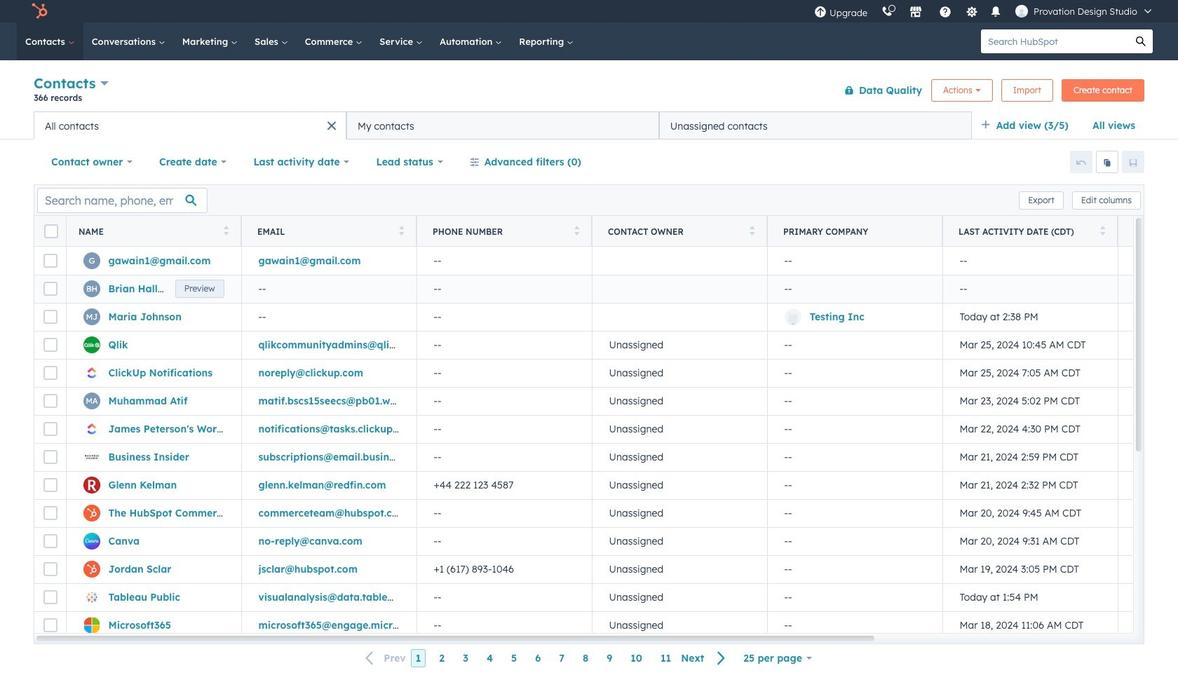 Task type: vqa. For each thing, say whether or not it's contained in the screenshot.
greg robinson
no



Task type: describe. For each thing, give the bounding box(es) containing it.
press to sort. image for 4th press to sort. 'element' from the left
[[750, 226, 755, 235]]

5 press to sort. element from the left
[[1101, 226, 1106, 238]]

Search HubSpot search field
[[982, 29, 1130, 53]]

press to sort. image for 5th press to sort. 'element' from the right
[[224, 226, 229, 235]]

pagination navigation
[[357, 650, 735, 668]]

3 press to sort. element from the left
[[574, 226, 580, 238]]

4 press to sort. element from the left
[[750, 226, 755, 238]]

2 press to sort. element from the left
[[399, 226, 404, 238]]



Task type: locate. For each thing, give the bounding box(es) containing it.
column header
[[768, 216, 944, 247]]

1 press to sort. image from the left
[[574, 226, 580, 235]]

press to sort. image for third press to sort. 'element'
[[574, 226, 580, 235]]

0 horizontal spatial press to sort. image
[[224, 226, 229, 235]]

2 press to sort. image from the left
[[750, 226, 755, 235]]

0 horizontal spatial press to sort. image
[[574, 226, 580, 235]]

james peterson image
[[1016, 5, 1029, 18]]

banner
[[34, 72, 1145, 112]]

press to sort. image
[[574, 226, 580, 235], [750, 226, 755, 235], [1101, 226, 1106, 235]]

1 horizontal spatial press to sort. image
[[750, 226, 755, 235]]

press to sort. image for second press to sort. 'element' from the left
[[399, 226, 404, 235]]

press to sort. element
[[224, 226, 229, 238], [399, 226, 404, 238], [574, 226, 580, 238], [750, 226, 755, 238], [1101, 226, 1106, 238]]

1 press to sort. image from the left
[[224, 226, 229, 235]]

press to sort. image
[[224, 226, 229, 235], [399, 226, 404, 235]]

2 horizontal spatial press to sort. image
[[1101, 226, 1106, 235]]

2 press to sort. image from the left
[[399, 226, 404, 235]]

1 horizontal spatial press to sort. image
[[399, 226, 404, 235]]

menu
[[808, 0, 1162, 22]]

press to sort. image for first press to sort. 'element' from right
[[1101, 226, 1106, 235]]

1 press to sort. element from the left
[[224, 226, 229, 238]]

3 press to sort. image from the left
[[1101, 226, 1106, 235]]

marketplaces image
[[910, 6, 923, 19]]

Search name, phone, email addresses, or company search field
[[37, 188, 208, 213]]



